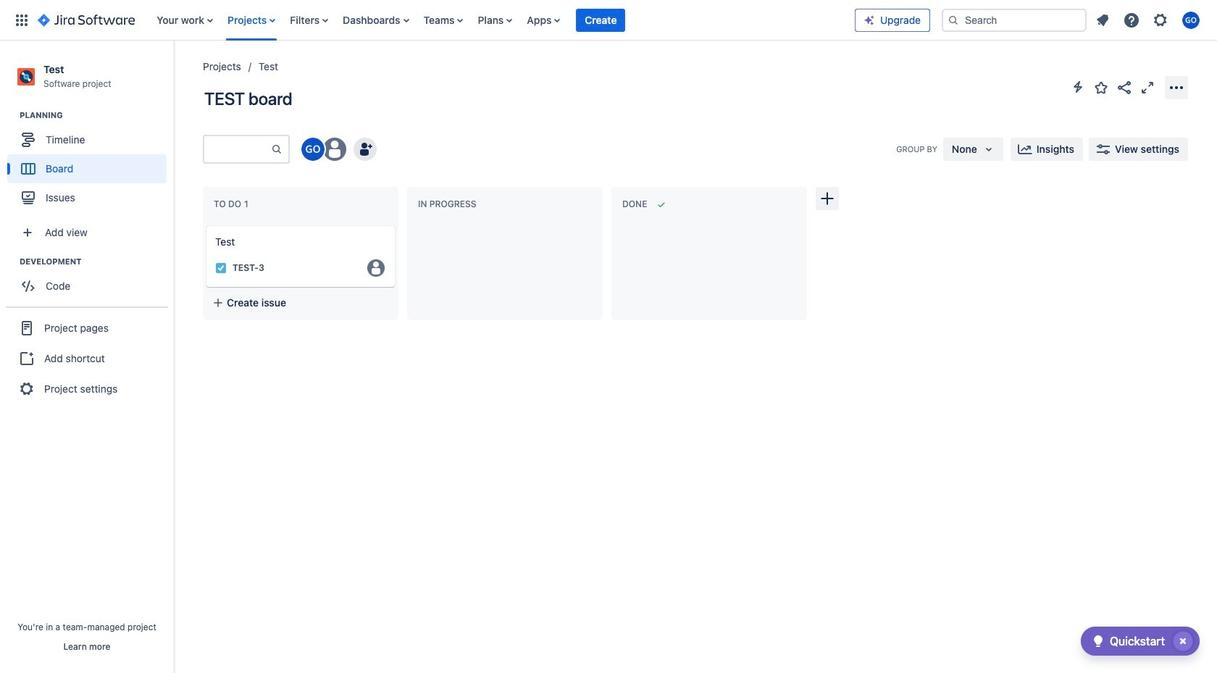 Task type: describe. For each thing, give the bounding box(es) containing it.
sidebar navigation image
[[158, 58, 190, 87]]

your profile and settings image
[[1183, 11, 1200, 29]]

2 vertical spatial group
[[6, 307, 168, 410]]

help image
[[1123, 11, 1141, 29]]

group for planning image
[[7, 110, 173, 217]]

add people image
[[357, 141, 374, 158]]

group for development image on the left top
[[7, 256, 173, 305]]

check image
[[1090, 633, 1107, 650]]

notifications image
[[1094, 11, 1112, 29]]

heading for development image on the left top
[[20, 256, 173, 268]]

more actions image
[[1168, 79, 1186, 96]]

planning image
[[2, 107, 20, 124]]

automations menu button icon image
[[1070, 78, 1087, 96]]

development image
[[2, 253, 20, 270]]

settings image
[[1152, 11, 1170, 29]]

create column image
[[819, 190, 836, 207]]



Task type: locate. For each thing, give the bounding box(es) containing it.
task image
[[215, 262, 227, 274]]

heading
[[20, 110, 173, 121], [20, 256, 173, 268]]

heading for planning image
[[20, 110, 173, 121]]

0 vertical spatial heading
[[20, 110, 173, 121]]

Search this board text field
[[204, 136, 271, 162]]

0 vertical spatial group
[[7, 110, 173, 217]]

Search field
[[942, 8, 1087, 32]]

create issue image
[[196, 216, 214, 233]]

0 horizontal spatial list
[[149, 0, 855, 40]]

star test board image
[[1093, 79, 1110, 96]]

banner
[[0, 0, 1218, 41]]

group
[[7, 110, 173, 217], [7, 256, 173, 305], [6, 307, 168, 410]]

sidebar element
[[0, 41, 174, 673]]

1 horizontal spatial list
[[1090, 7, 1209, 33]]

primary element
[[9, 0, 855, 40]]

search image
[[948, 14, 960, 26]]

list
[[149, 0, 855, 40], [1090, 7, 1209, 33]]

None search field
[[942, 8, 1087, 32]]

to do element
[[214, 199, 251, 210]]

enter full screen image
[[1139, 79, 1157, 96]]

1 vertical spatial group
[[7, 256, 173, 305]]

list item
[[576, 0, 626, 40]]

appswitcher icon image
[[13, 11, 30, 29]]

1 vertical spatial heading
[[20, 256, 173, 268]]

dismiss quickstart image
[[1172, 630, 1195, 653]]

1 heading from the top
[[20, 110, 173, 121]]

jira software image
[[38, 11, 135, 29], [38, 11, 135, 29]]

2 heading from the top
[[20, 256, 173, 268]]



Task type: vqa. For each thing, say whether or not it's contained in the screenshot.
1st providers dropdown icon from the bottom of the page
no



